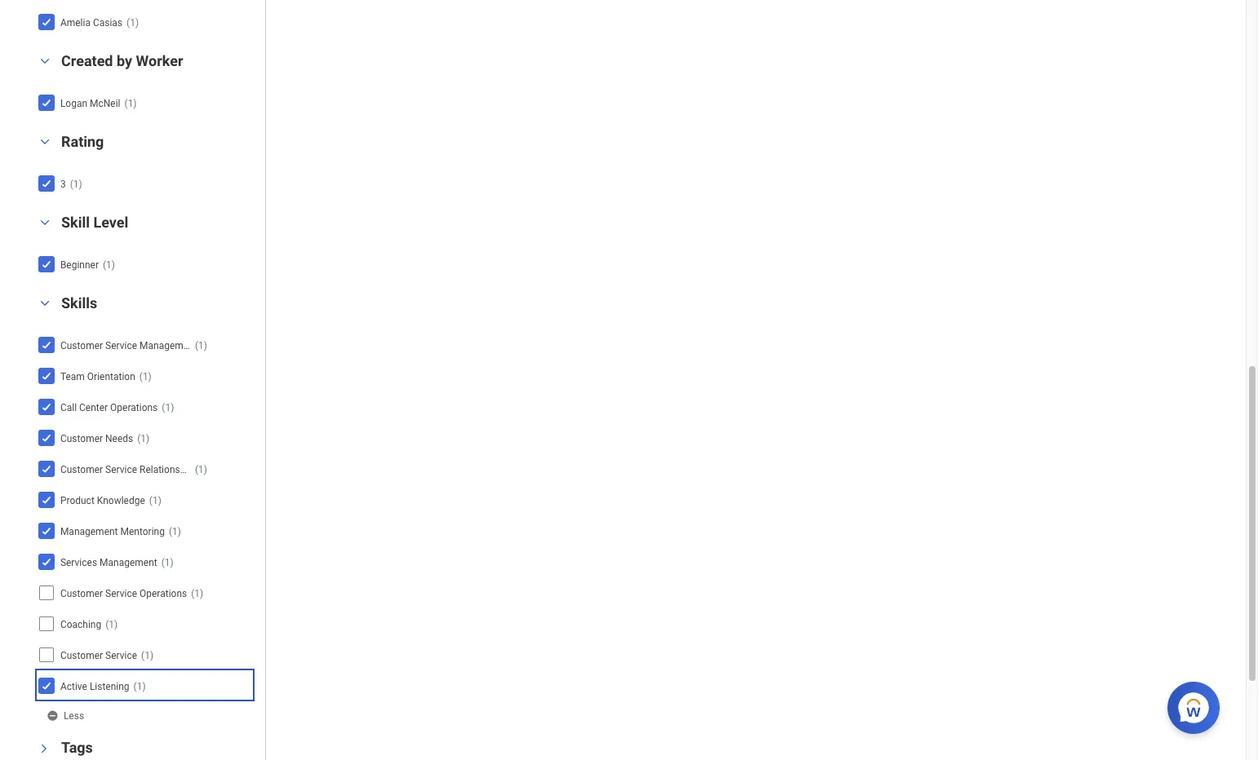 Task type: locate. For each thing, give the bounding box(es) containing it.
skills group
[[33, 294, 257, 726]]

customer down 'coaching' at the bottom left of page
[[60, 650, 103, 662]]

3 check small image from the top
[[37, 254, 56, 274]]

check small image left logan
[[37, 93, 56, 112]]

customer service
[[60, 650, 137, 662]]

2 service from the top
[[105, 464, 137, 476]]

skill level button
[[61, 214, 128, 231]]

check small image for customer service relationship management
[[37, 459, 56, 479]]

check small image
[[37, 93, 56, 112], [37, 174, 56, 193], [37, 254, 56, 274], [37, 397, 56, 417]]

(1) inside rating group
[[70, 179, 82, 190]]

customer up product
[[60, 464, 103, 476]]

chevron down image for created by worker
[[35, 55, 55, 67]]

active listening
[[60, 681, 129, 693]]

chevron down image left 'tags' button
[[38, 739, 50, 759]]

operations down services management
[[140, 588, 187, 600]]

beginner
[[60, 259, 99, 271]]

0 vertical spatial operations
[[110, 402, 158, 414]]

skill level
[[61, 214, 128, 231]]

check small image for product knowledge
[[37, 490, 56, 510]]

check small image left call
[[37, 397, 56, 417]]

chevron down image
[[35, 136, 55, 148]]

2 customer from the top
[[60, 433, 103, 445]]

check small image for customer needs
[[37, 428, 56, 448]]

4 check small image from the top
[[37, 397, 56, 417]]

(1) for amelia casias
[[127, 17, 139, 28]]

3 service from the top
[[105, 588, 137, 600]]

customer down center
[[60, 433, 103, 445]]

check small image
[[37, 12, 56, 32], [37, 335, 56, 355], [37, 366, 56, 386], [37, 428, 56, 448], [37, 459, 56, 479], [37, 490, 56, 510], [37, 521, 56, 541], [37, 552, 56, 572], [37, 676, 56, 696]]

customer for customer service
[[60, 650, 103, 662]]

1 check small image from the top
[[37, 12, 56, 32]]

2 check small image from the top
[[37, 335, 56, 355]]

logan
[[60, 98, 87, 109]]

skills button
[[61, 294, 97, 312]]

chevron down image for skills
[[35, 298, 55, 309]]

customer up 'team'
[[60, 340, 103, 352]]

chevron down image left skill
[[35, 217, 55, 228]]

operations up needs
[[110, 402, 158, 414]]

service
[[105, 340, 137, 352], [105, 464, 137, 476], [105, 588, 137, 600], [105, 650, 137, 662]]

(1) inside skill level group
[[103, 259, 115, 271]]

relationship
[[140, 464, 193, 476]]

check small image for team orientation
[[37, 366, 56, 386]]

(1) for product knowledge
[[149, 495, 161, 507]]

check small image for rating
[[37, 174, 56, 193]]

service up listening
[[105, 650, 137, 662]]

5 customer from the top
[[60, 650, 103, 662]]

rating button
[[61, 133, 104, 150]]

check small image left beginner
[[37, 254, 56, 274]]

6 check small image from the top
[[37, 490, 56, 510]]

knowledge
[[97, 495, 145, 507]]

(1)
[[127, 17, 139, 28], [124, 98, 137, 109], [70, 179, 82, 190], [103, 259, 115, 271], [195, 340, 207, 352], [139, 371, 152, 383], [162, 402, 174, 414], [137, 433, 150, 445], [195, 464, 207, 476], [149, 495, 161, 507], [169, 526, 181, 538], [161, 557, 174, 569], [191, 588, 203, 600], [105, 619, 118, 631], [141, 650, 153, 662], [133, 681, 146, 693]]

1 customer from the top
[[60, 340, 103, 352]]

7 check small image from the top
[[37, 521, 56, 541]]

1 vertical spatial operations
[[140, 588, 187, 600]]

created by worker group
[[33, 51, 257, 120]]

(1) for team orientation
[[139, 371, 152, 383]]

chevron down image left created
[[35, 55, 55, 67]]

customer up 'coaching' at the bottom left of page
[[60, 588, 103, 600]]

(1) for beginner
[[103, 259, 115, 271]]

skills tree
[[37, 331, 253, 700]]

chevron down image
[[35, 55, 55, 67], [35, 217, 55, 228], [35, 298, 55, 309], [38, 739, 50, 759]]

service up the knowledge
[[105, 464, 137, 476]]

level
[[93, 214, 128, 231]]

customer for customer service management
[[60, 340, 103, 352]]

customer service management
[[60, 340, 197, 352]]

5 check small image from the top
[[37, 459, 56, 479]]

check small image inside rating group
[[37, 174, 56, 193]]

check small image inside created by worker group
[[37, 93, 56, 112]]

customer
[[60, 340, 103, 352], [60, 433, 103, 445], [60, 464, 103, 476], [60, 588, 103, 600], [60, 650, 103, 662]]

chevron down image for tags
[[38, 739, 50, 759]]

(1) for coaching
[[105, 619, 118, 631]]

service up orientation
[[105, 340, 137, 352]]

(1) for 3
[[70, 179, 82, 190]]

1 check small image from the top
[[37, 93, 56, 112]]

4 check small image from the top
[[37, 428, 56, 448]]

3 customer from the top
[[60, 464, 103, 476]]

product
[[60, 495, 95, 507]]

8 check small image from the top
[[37, 552, 56, 572]]

call center operations
[[60, 402, 158, 414]]

operations for customer service operations
[[140, 588, 187, 600]]

call
[[60, 402, 77, 414]]

management
[[140, 340, 197, 352], [196, 464, 253, 476], [60, 526, 118, 538], [100, 557, 157, 569]]

skills
[[61, 294, 97, 312]]

9 check small image from the top
[[37, 676, 56, 696]]

3 check small image from the top
[[37, 366, 56, 386]]

service for relationship
[[105, 464, 137, 476]]

check small image left 3
[[37, 174, 56, 193]]

(1) for customer service relationship management
[[195, 464, 207, 476]]

check small image inside skill level group
[[37, 254, 56, 274]]

customer for customer service operations
[[60, 588, 103, 600]]

check small image for amelia casias
[[37, 12, 56, 32]]

casias
[[93, 17, 122, 28]]

(1) inside created by worker group
[[124, 98, 137, 109]]

service for operations
[[105, 588, 137, 600]]

rating
[[61, 133, 104, 150]]

tags button
[[61, 739, 93, 756]]

service down services management
[[105, 588, 137, 600]]

services
[[60, 557, 97, 569]]

customer service relationship management
[[60, 464, 253, 476]]

team orientation
[[60, 371, 135, 383]]

operations
[[110, 402, 158, 414], [140, 588, 187, 600]]

chevron down image left skills
[[35, 298, 55, 309]]

4 customer from the top
[[60, 588, 103, 600]]

1 service from the top
[[105, 340, 137, 352]]

3
[[60, 179, 66, 190]]

(1) for services management
[[161, 557, 174, 569]]

2 check small image from the top
[[37, 174, 56, 193]]



Task type: vqa. For each thing, say whether or not it's contained in the screenshot.


Task type: describe. For each thing, give the bounding box(es) containing it.
product knowledge
[[60, 495, 145, 507]]

worker
[[136, 52, 183, 69]]

customer service operations
[[60, 588, 187, 600]]

customer for customer needs
[[60, 433, 103, 445]]

service for management
[[105, 340, 137, 352]]

orientation
[[87, 371, 135, 383]]

check small image for active listening
[[37, 676, 56, 696]]

(1) for customer needs
[[137, 433, 150, 445]]

team
[[60, 371, 85, 383]]

listening
[[90, 681, 129, 693]]

(1) for customer service management
[[195, 340, 207, 352]]

check small image for skill level
[[37, 254, 56, 274]]

check small image for management mentoring
[[37, 521, 56, 541]]

skill
[[61, 214, 90, 231]]

mcneil
[[90, 98, 120, 109]]

customer for customer service relationship management
[[60, 464, 103, 476]]

active
[[60, 681, 87, 693]]

operations for call center operations
[[110, 402, 158, 414]]

management mentoring
[[60, 526, 165, 538]]

center
[[79, 402, 108, 414]]

skill level group
[[33, 213, 257, 281]]

(1) for management mentoring
[[169, 526, 181, 538]]

check small image for created by worker
[[37, 93, 56, 112]]

tags
[[61, 739, 93, 756]]

created
[[61, 52, 113, 69]]

services management
[[60, 557, 157, 569]]

created by worker
[[61, 52, 183, 69]]

amelia
[[60, 17, 91, 28]]

less
[[64, 710, 84, 722]]

customer needs
[[60, 433, 133, 445]]

(1) for customer service operations
[[191, 588, 203, 600]]

rating group
[[33, 132, 257, 201]]

created by worker button
[[61, 52, 183, 69]]

4 service from the top
[[105, 650, 137, 662]]

logan mcneil
[[60, 98, 120, 109]]

check small image inside skills tree
[[37, 397, 56, 417]]

(1) for active listening
[[133, 681, 146, 693]]

(1) for customer service
[[141, 650, 153, 662]]

(1) for logan mcneil
[[124, 98, 137, 109]]

(1) for call center operations
[[162, 402, 174, 414]]

check small image for services management
[[37, 552, 56, 572]]

by
[[117, 52, 132, 69]]

coaching
[[60, 619, 101, 631]]

needs
[[105, 433, 133, 445]]

amelia casias
[[60, 17, 122, 28]]

less button
[[46, 709, 86, 723]]

chevron down image for skill level
[[35, 217, 55, 228]]

mentoring
[[120, 526, 165, 538]]

check small image for customer service management
[[37, 335, 56, 355]]



